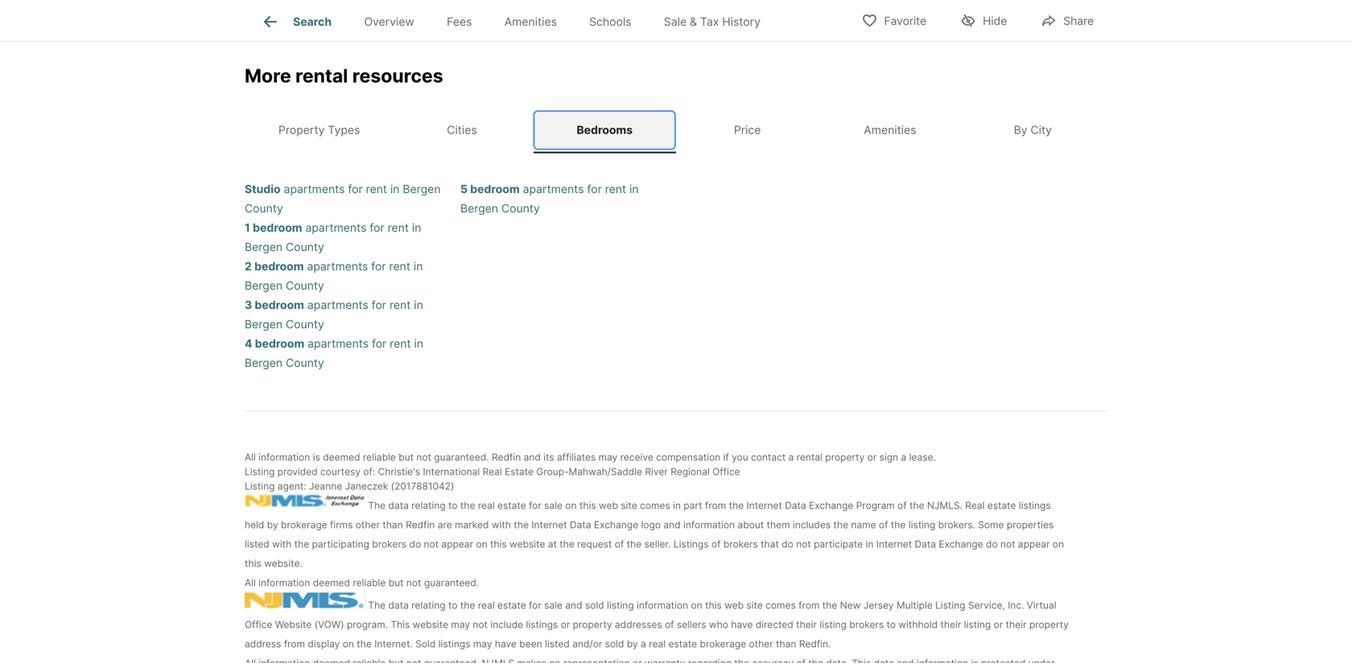 Task type: locate. For each thing, give the bounding box(es) containing it.
0 vertical spatial than
[[383, 519, 403, 531]]

0 vertical spatial from
[[705, 500, 726, 511]]

bergen for 1 bedroom
[[245, 240, 283, 254]]

other down directed
[[749, 638, 773, 650]]

all inside the data relating to the real estate for sale on this web site comes in part from the internet data exchange program of the njmls. real estate listings held by brokerage firms other than redfin are marked with the internet data exchange logo and information about them includes the name of the listing brokers. some properties listed with the participating brokers do not appear on this website at the request of the seller. listings of brokers that do not participate in internet data exchange do not appear on this website. all information deemed reliable but not guaranteed.
[[245, 577, 256, 589]]

this down "mahwah/saddle"
[[580, 500, 596, 511]]

price tab
[[676, 110, 819, 150]]

2 data from the top
[[388, 600, 409, 611]]

program.
[[347, 619, 388, 631]]

county up 2 bedroom
[[286, 240, 324, 254]]

for for 4 bedroom
[[372, 337, 387, 350]]

web down "mahwah/saddle"
[[599, 500, 618, 511]]

website left at
[[510, 538, 545, 550]]

1 horizontal spatial office
[[713, 466, 740, 478]]

rent
[[366, 182, 387, 196], [605, 182, 626, 196], [388, 221, 409, 234], [389, 259, 411, 273], [390, 298, 411, 312], [390, 337, 411, 350]]

0 horizontal spatial listed
[[245, 538, 269, 550]]

county down 5 bedroom
[[502, 201, 540, 215]]

sale & tax history
[[664, 15, 761, 28]]

2 sale from the top
[[544, 600, 563, 611]]

cities tab
[[391, 110, 533, 150]]

courtesy
[[320, 466, 361, 478]]

have right who
[[731, 619, 753, 631]]

river
[[645, 466, 668, 478]]

0 vertical spatial exchange
[[809, 500, 854, 511]]

0 vertical spatial web
[[599, 500, 618, 511]]

listings
[[674, 538, 709, 550]]

2 the from the top
[[368, 600, 386, 611]]

bedroom for 3 bedroom
[[255, 298, 304, 312]]

0 horizontal spatial brokerage
[[281, 519, 327, 531]]

0 horizontal spatial and
[[524, 451, 541, 463]]

rental inside heading
[[295, 64, 348, 87]]

apartments for 3 bedroom
[[307, 298, 369, 312]]

apartments right 5 bedroom
[[523, 182, 584, 196]]

apartments right 1 bedroom
[[306, 221, 367, 234]]

real up include
[[478, 600, 495, 611]]

brokers inside the data relating to the real estate for sale and sold listing information on this web site comes from the new jersey multiple listing service, inc. virtual office website (vow) program. this website may not include listings or property addresses of sellers who have directed their listing brokers to withhold their listing or their property address from display on the internet. sold listings may have been listed and/or sold by a real estate brokerage other than redfin.
[[850, 619, 884, 631]]

1 horizontal spatial their
[[941, 619, 962, 631]]

real down addresses
[[649, 638, 666, 650]]

0 horizontal spatial do
[[409, 538, 421, 550]]

1 vertical spatial website
[[413, 619, 448, 631]]

schools
[[589, 15, 632, 28]]

0 vertical spatial internet
[[747, 500, 782, 511]]

0 vertical spatial the
[[368, 500, 386, 511]]

0 horizontal spatial web
[[599, 500, 618, 511]]

1 vertical spatial amenities
[[864, 123, 917, 137]]

for inside the data relating to the real estate for sale and sold listing information on this web site comes from the new jersey multiple listing service, inc. virtual office website (vow) program. this website may not include listings or property addresses of sellers who have directed their listing brokers to withhold their listing or their property address from display on the internet. sold listings may have been listed and/or sold by a real estate brokerage other than redfin.
[[529, 600, 542, 611]]

comes inside the data relating to the real estate for sale and sold listing information on this web site comes from the new jersey multiple listing service, inc. virtual office website (vow) program. this website may not include listings or property addresses of sellers who have directed their listing brokers to withhold their listing or their property address from display on the internet. sold listings may have been listed and/or sold by a real estate brokerage other than redfin.
[[766, 600, 796, 611]]

listings up properties
[[1019, 500, 1051, 511]]

brokerage left firms
[[281, 519, 327, 531]]

data inside the data relating to the real estate for sale on this web site comes in part from the internet data exchange program of the njmls. real estate listings held by brokerage firms other than redfin are marked with the internet data exchange logo and information about them includes the name of the listing brokers. some properties listed with the participating brokers do not appear on this website at the request of the seller. listings of brokers that do not participate in internet data exchange do not appear on this website. all information deemed reliable but not guaranteed.
[[388, 500, 409, 511]]

1 vertical spatial data
[[570, 519, 591, 531]]

0 horizontal spatial redfin
[[406, 519, 435, 531]]

website inside the data relating to the real estate for sale on this web site comes in part from the internet data exchange program of the njmls. real estate listings held by brokerage firms other than redfin are marked with the internet data exchange logo and information about them includes the name of the listing brokers. some properties listed with the participating brokers do not appear on this website at the request of the seller. listings of brokers that do not participate in internet data exchange do not appear on this website. all information deemed reliable but not guaranteed.
[[510, 538, 545, 550]]

but inside the data relating to the real estate for sale on this web site comes in part from the internet data exchange program of the njmls. real estate listings held by brokerage firms other than redfin are marked with the internet data exchange logo and information about them includes the name of the listing brokers. some properties listed with the participating brokers do not appear on this website at the request of the seller. listings of brokers that do not participate in internet data exchange do not appear on this website. all information deemed reliable but not guaranteed.
[[389, 577, 404, 589]]

listing left agent:
[[245, 480, 275, 492]]

1 vertical spatial comes
[[766, 600, 796, 611]]

bergen down 1 bedroom
[[245, 240, 283, 254]]

amenities
[[505, 15, 557, 28], [864, 123, 917, 137]]

schools tab
[[573, 2, 648, 41]]

fees
[[447, 15, 472, 28]]

this up who
[[705, 600, 722, 611]]

website
[[510, 538, 545, 550], [413, 619, 448, 631]]

data inside the data relating to the real estate for sale and sold listing information on this web site comes from the new jersey multiple listing service, inc. virtual office website (vow) program. this website may not include listings or property addresses of sellers who have directed their listing brokers to withhold their listing or their property address from display on the internet. sold listings may have been listed and/or sold by a real estate brokerage other than redfin.
[[388, 600, 409, 611]]

comes up directed
[[766, 600, 796, 611]]

internet down program
[[877, 538, 912, 550]]

real up some at right
[[965, 500, 985, 511]]

1 horizontal spatial web
[[725, 600, 744, 611]]

search link
[[261, 12, 332, 31]]

real inside listing provided courtesy of: christie's international real estate group-mahwah/saddle river regional office listing agent: jeanne janeczek (2017881042)
[[483, 466, 502, 478]]

2 horizontal spatial brokers
[[850, 619, 884, 631]]

of:
[[363, 466, 375, 478]]

office up 'address' at left
[[245, 619, 272, 631]]

brokerage inside the data relating to the real estate for sale on this web site comes in part from the internet data exchange program of the njmls. real estate listings held by brokerage firms other than redfin are marked with the internet data exchange logo and information about them includes the name of the listing brokers. some properties listed with the participating brokers do not appear on this website at the request of the seller. listings of brokers that do not participate in internet data exchange do not appear on this website. all information deemed reliable but not guaranteed.
[[281, 519, 327, 531]]

jeanne
[[309, 480, 342, 492]]

the inside the data relating to the real estate for sale on this web site comes in part from the internet data exchange program of the njmls. real estate listings held by brokerage firms other than redfin are marked with the internet data exchange logo and information about them includes the name of the listing brokers. some properties listed with the participating brokers do not appear on this website at the request of the seller. listings of brokers that do not participate in internet data exchange do not appear on this website. all information deemed reliable but not guaranteed.
[[368, 500, 386, 511]]

reliable up of:
[[363, 451, 396, 463]]

all left is
[[245, 451, 256, 463]]

2 vertical spatial exchange
[[939, 538, 983, 550]]

apartments for rent in bergen county for 2 bedroom
[[245, 259, 423, 292]]

all down 'held'
[[245, 577, 256, 589]]

other
[[356, 519, 380, 531], [749, 638, 773, 650]]

1 data from the top
[[388, 500, 409, 511]]

0 horizontal spatial other
[[356, 519, 380, 531]]

sale for and
[[544, 600, 563, 611]]

county down studio at the top of page
[[245, 201, 283, 215]]

2 vertical spatial internet
[[877, 538, 912, 550]]

data up request
[[570, 519, 591, 531]]

listing right multiple
[[936, 600, 966, 611]]

a right contact
[[789, 451, 794, 463]]

may left include
[[451, 619, 470, 631]]

website inside the data relating to the real estate for sale and sold listing information on this web site comes from the new jersey multiple listing service, inc. virtual office website (vow) program. this website may not include listings or property addresses of sellers who have directed their listing brokers to withhold their listing or their property address from display on the internet. sold listings may have been listed and/or sold by a real estate brokerage other than redfin.
[[413, 619, 448, 631]]

of inside the data relating to the real estate for sale and sold listing information on this web site comes from the new jersey multiple listing service, inc. virtual office website (vow) program. this website may not include listings or property addresses of sellers who have directed their listing brokers to withhold their listing or their property address from display on the internet. sold listings may have been listed and/or sold by a real estate brokerage other than redfin.
[[665, 619, 674, 631]]

than inside the data relating to the real estate for sale and sold listing information on this web site comes from the new jersey multiple listing service, inc. virtual office website (vow) program. this website may not include listings or property addresses of sellers who have directed their listing brokers to withhold their listing or their property address from display on the internet. sold listings may have been listed and/or sold by a real estate brokerage other than redfin.
[[776, 638, 797, 650]]

in for 5 bedroom
[[630, 182, 639, 196]]

apartments for 2 bedroom
[[307, 259, 368, 273]]

all
[[245, 451, 256, 463], [245, 577, 256, 589]]

0 horizontal spatial rental
[[295, 64, 348, 87]]

jersey
[[864, 600, 894, 611]]

0 horizontal spatial website
[[413, 619, 448, 631]]

their down inc.
[[1006, 619, 1027, 631]]

guaranteed. inside the data relating to the real estate for sale on this web site comes in part from the internet data exchange program of the njmls. real estate listings held by brokerage firms other than redfin are marked with the internet data exchange logo and information about them includes the name of the listing brokers. some properties listed with the participating brokers do not appear on this website at the request of the seller. listings of brokers that do not participate in internet data exchange do not appear on this website. all information deemed reliable but not guaranteed.
[[424, 577, 479, 589]]

comes up 'logo'
[[640, 500, 670, 511]]

exchange up request
[[594, 519, 639, 531]]

county down 4 bedroom
[[286, 356, 324, 370]]

listings right sold in the bottom left of the page
[[438, 638, 471, 650]]

2 relating from the top
[[412, 600, 446, 611]]

listed right been
[[545, 638, 570, 650]]

a inside the data relating to the real estate for sale and sold listing information on this web site comes from the new jersey multiple listing service, inc. virtual office website (vow) program. this website may not include listings or property addresses of sellers who have directed their listing brokers to withhold their listing or their property address from display on the internet. sold listings may have been listed and/or sold by a real estate brokerage other than redfin.
[[641, 638, 646, 650]]

3 bedroom
[[245, 298, 304, 312]]

bedroom right 5
[[470, 182, 520, 196]]

firms
[[330, 519, 353, 531]]

county for 5 bedroom
[[502, 201, 540, 215]]

0 vertical spatial site
[[621, 500, 637, 511]]

1 vertical spatial redfin
[[406, 519, 435, 531]]

relating up sold in the bottom left of the page
[[412, 600, 446, 611]]

apartments for rent in bergen county for 1 bedroom
[[245, 221, 421, 254]]

0 horizontal spatial or
[[561, 619, 570, 631]]

include
[[491, 619, 523, 631]]

more rental resources
[[245, 64, 443, 87]]

listings up been
[[526, 619, 558, 631]]

0 horizontal spatial from
[[284, 638, 305, 650]]

by
[[267, 519, 278, 531], [627, 638, 638, 650]]

may down include
[[473, 638, 492, 650]]

apartments for rent in bergen county
[[245, 182, 441, 215], [460, 182, 639, 215], [245, 221, 421, 254], [245, 259, 423, 292], [245, 298, 423, 331], [245, 337, 424, 370]]

brokerage
[[281, 519, 327, 531], [700, 638, 746, 650]]

the down janeczek
[[368, 500, 386, 511]]

address
[[245, 638, 281, 650]]

not up this
[[406, 577, 421, 589]]

apartments for 1 bedroom
[[306, 221, 367, 234]]

bedrooms tab
[[533, 110, 676, 150]]

estate up include
[[498, 600, 526, 611]]

real inside the data relating to the real estate for sale on this web site comes in part from the internet data exchange program of the njmls. real estate listings held by brokerage firms other than redfin are marked with the internet data exchange logo and information about them includes the name of the listing brokers. some properties listed with the participating brokers do not appear on this website at the request of the seller. listings of brokers that do not participate in internet data exchange do not appear on this website. all information deemed reliable but not guaranteed.
[[965, 500, 985, 511]]

1 vertical spatial data
[[388, 600, 409, 611]]

relating down (2017881042)
[[412, 500, 446, 511]]

apartments for 4 bedroom
[[308, 337, 369, 350]]

0 vertical spatial by
[[267, 519, 278, 531]]

by down addresses
[[627, 638, 638, 650]]

1 horizontal spatial comes
[[766, 600, 796, 611]]

bergen down 4 bedroom
[[245, 356, 283, 370]]

site inside the data relating to the real estate for sale and sold listing information on this web site comes from the new jersey multiple listing service, inc. virtual office website (vow) program. this website may not include listings or property addresses of sellers who have directed their listing brokers to withhold their listing or their property address from display on the internet. sold listings may have been listed and/or sold by a real estate brokerage other than redfin.
[[747, 600, 763, 611]]

appear down properties
[[1018, 538, 1050, 550]]

for inside the data relating to the real estate for sale on this web site comes in part from the internet data exchange program of the njmls. real estate listings held by brokerage firms other than redfin are marked with the internet data exchange logo and information about them includes the name of the listing brokers. some properties listed with the participating brokers do not appear on this website at the request of the seller. listings of brokers that do not participate in internet data exchange do not appear on this website. all information deemed reliable but not guaranteed.
[[529, 500, 542, 511]]

real inside the data relating to the real estate for sale on this web site comes in part from the internet data exchange program of the njmls. real estate listings held by brokerage firms other than redfin are marked with the internet data exchange logo and information about them includes the name of the listing brokers. some properties listed with the participating brokers do not appear on this website at the request of the seller. listings of brokers that do not participate in internet data exchange do not appear on this website. all information deemed reliable but not guaranteed.
[[478, 500, 495, 511]]

sold
[[585, 600, 604, 611], [605, 638, 624, 650]]

redfin
[[492, 451, 521, 463], [406, 519, 435, 531]]

county up 4 bedroom
[[286, 317, 324, 331]]

3 do from the left
[[986, 538, 998, 550]]

1 all from the top
[[245, 451, 256, 463]]

property types
[[279, 123, 360, 137]]

1 horizontal spatial or
[[868, 451, 877, 463]]

2 horizontal spatial a
[[901, 451, 907, 463]]

bergen for 3 bedroom
[[245, 317, 283, 331]]

not
[[417, 451, 431, 463], [424, 538, 439, 550], [796, 538, 811, 550], [1001, 538, 1016, 550], [406, 577, 421, 589], [473, 619, 488, 631]]

the for firms
[[368, 500, 386, 511]]

apartments right studio at the top of page
[[284, 182, 345, 196]]

in for 2 bedroom
[[414, 259, 423, 273]]

bedroom for 1 bedroom
[[253, 221, 302, 234]]

real
[[483, 466, 502, 478], [965, 500, 985, 511]]

1 tab list from the top
[[245, 0, 790, 41]]

1 horizontal spatial amenities tab
[[819, 110, 962, 150]]

deemed down participating
[[313, 577, 350, 589]]

exchange down brokers.
[[939, 538, 983, 550]]

1 horizontal spatial with
[[492, 519, 511, 531]]

1 horizontal spatial sold
[[605, 638, 624, 650]]

share button
[[1027, 4, 1108, 37]]

from
[[705, 500, 726, 511], [799, 600, 820, 611], [284, 638, 305, 650]]

1 sale from the top
[[544, 500, 563, 511]]

apartments right 4 bedroom
[[308, 337, 369, 350]]

regional
[[671, 466, 710, 478]]

0 horizontal spatial amenities
[[505, 15, 557, 28]]

1 vertical spatial real
[[478, 600, 495, 611]]

2 horizontal spatial listings
[[1019, 500, 1051, 511]]

1 vertical spatial sale
[[544, 600, 563, 611]]

1 horizontal spatial rental
[[797, 451, 823, 463]]

1 vertical spatial the
[[368, 600, 386, 611]]

data up this
[[388, 600, 409, 611]]

in for 1 bedroom
[[412, 221, 421, 234]]

on
[[565, 500, 577, 511], [476, 538, 488, 550], [1053, 538, 1064, 550], [691, 600, 703, 611], [343, 638, 354, 650]]

1 vertical spatial tab list
[[245, 107, 1108, 153]]

by right 'held'
[[267, 519, 278, 531]]

0 horizontal spatial internet
[[532, 519, 567, 531]]

tax
[[700, 15, 719, 28]]

0 vertical spatial amenities tab
[[488, 2, 573, 41]]

a down addresses
[[641, 638, 646, 650]]

1 horizontal spatial do
[[782, 538, 794, 550]]

1 horizontal spatial may
[[473, 638, 492, 650]]

1 horizontal spatial have
[[731, 619, 753, 631]]

0 horizontal spatial have
[[495, 638, 517, 650]]

county for studio
[[245, 201, 283, 215]]

addresses
[[615, 619, 662, 631]]

reliable
[[363, 451, 396, 463], [353, 577, 386, 589]]

listed down 'held'
[[245, 538, 269, 550]]

0 vertical spatial tab list
[[245, 0, 790, 41]]

1 the from the top
[[368, 500, 386, 511]]

in for 4 bedroom
[[414, 337, 424, 350]]

its
[[544, 451, 554, 463]]

tab list
[[245, 0, 790, 41], [245, 107, 1108, 153]]

bergen for 2 bedroom
[[245, 279, 283, 292]]

sale & tax history tab
[[648, 2, 777, 41]]

website
[[275, 619, 312, 631]]

1 vertical spatial with
[[272, 538, 292, 550]]

0 vertical spatial but
[[399, 451, 414, 463]]

office inside listing provided courtesy of: christie's international real estate group-mahwah/saddle river regional office listing agent: jeanne janeczek (2017881042)
[[713, 466, 740, 478]]

0 vertical spatial real
[[483, 466, 502, 478]]

2 do from the left
[[782, 538, 794, 550]]

internet up at
[[532, 519, 567, 531]]

1 vertical spatial other
[[749, 638, 773, 650]]

bedroom right 3
[[255, 298, 304, 312]]

bergen
[[403, 182, 441, 196], [460, 201, 498, 215], [245, 240, 283, 254], [245, 279, 283, 292], [245, 317, 283, 331], [245, 356, 283, 370]]

sale
[[544, 500, 563, 511], [544, 600, 563, 611]]

1 relating from the top
[[412, 500, 446, 511]]

from up redfin.
[[799, 600, 820, 611]]

and inside the data relating to the real estate for sale on this web site comes in part from the internet data exchange program of the njmls. real estate listings held by brokerage firms other than redfin are marked with the internet data exchange logo and information about them includes the name of the listing brokers. some properties listed with the participating brokers do not appear on this website at the request of the seller. listings of brokers that do not participate in internet data exchange do not appear on this website. all information deemed reliable but not guaranteed.
[[664, 519, 681, 531]]

real
[[478, 500, 495, 511], [478, 600, 495, 611], [649, 638, 666, 650]]

web inside the data relating to the real estate for sale and sold listing information on this web site comes from the new jersey multiple listing service, inc. virtual office website (vow) program. this website may not include listings or property addresses of sellers who have directed their listing brokers to withhold their listing or their property address from display on the internet. sold listings may have been listed and/or sold by a real estate brokerage other than redfin.
[[725, 600, 744, 611]]

2 vertical spatial listing
[[936, 600, 966, 611]]

2 vertical spatial and
[[565, 600, 583, 611]]

redfin up estate
[[492, 451, 521, 463]]

held
[[245, 519, 264, 531]]

bedroom for 2 bedroom
[[254, 259, 304, 273]]

this
[[580, 500, 596, 511], [490, 538, 507, 550], [245, 558, 261, 569], [705, 600, 722, 611]]

property down virtual
[[1030, 619, 1069, 631]]

bedroom
[[470, 182, 520, 196], [253, 221, 302, 234], [254, 259, 304, 273], [255, 298, 304, 312], [255, 337, 304, 350]]

data
[[388, 500, 409, 511], [388, 600, 409, 611]]

2 horizontal spatial do
[[986, 538, 998, 550]]

sale for on
[[544, 500, 563, 511]]

the data relating to the real estate for sale and sold listing information on this web site comes from the new jersey multiple listing service, inc. virtual office website (vow) program. this website may not include listings or property addresses of sellers who have directed their listing brokers to withhold their listing or their property address from display on the internet. sold listings may have been listed and/or sold by a real estate brokerage other than redfin.
[[245, 600, 1069, 650]]

lease.
[[909, 451, 936, 463]]

than down janeczek
[[383, 519, 403, 531]]

0 vertical spatial data
[[388, 500, 409, 511]]

1 vertical spatial real
[[965, 500, 985, 511]]

a right sign
[[901, 451, 907, 463]]

sold up and/or
[[585, 600, 604, 611]]

of
[[898, 500, 907, 511], [879, 519, 888, 531], [615, 538, 624, 550], [712, 538, 721, 550], [665, 619, 674, 631]]

bergen down 3 bedroom
[[245, 317, 283, 331]]

guaranteed.
[[434, 451, 489, 463], [424, 577, 479, 589]]

0 vertical spatial brokerage
[[281, 519, 327, 531]]

1 bedroom
[[245, 221, 302, 234]]

1 horizontal spatial site
[[747, 600, 763, 611]]

property types tab
[[248, 110, 391, 150]]

1 horizontal spatial listings
[[526, 619, 558, 631]]

0 horizontal spatial real
[[483, 466, 502, 478]]

1 horizontal spatial internet
[[747, 500, 782, 511]]

relating inside the data relating to the real estate for sale on this web site comes in part from the internet data exchange program of the njmls. real estate listings held by brokerage firms other than redfin are marked with the internet data exchange logo and information about them includes the name of the listing brokers. some properties listed with the participating brokers do not appear on this website at the request of the seller. listings of brokers that do not participate in internet data exchange do not appear on this website. all information deemed reliable but not guaranteed.
[[412, 500, 446, 511]]

group-
[[536, 466, 569, 478]]

to inside the data relating to the real estate for sale on this web site comes in part from the internet data exchange program of the njmls. real estate listings held by brokerage firms other than redfin are marked with the internet data exchange logo and information about them includes the name of the listing brokers. some properties listed with the participating brokers do not appear on this website at the request of the seller. listings of brokers that do not participate in internet data exchange do not appear on this website. all information deemed reliable but not guaranteed.
[[448, 500, 458, 511]]

sale
[[664, 15, 687, 28]]

0 vertical spatial and
[[524, 451, 541, 463]]

listing up addresses
[[607, 600, 634, 611]]

data down njmls.
[[915, 538, 936, 550]]

bergen down 5 bedroom
[[460, 201, 498, 215]]

0 vertical spatial amenities
[[505, 15, 557, 28]]

data up includes
[[785, 500, 806, 511]]

0 horizontal spatial may
[[451, 619, 470, 631]]

1 horizontal spatial a
[[789, 451, 794, 463]]

2 horizontal spatial their
[[1006, 619, 1027, 631]]

information
[[259, 451, 310, 463], [684, 519, 735, 531], [259, 577, 310, 589], [637, 600, 688, 611]]

county for 1 bedroom
[[286, 240, 324, 254]]

deemed inside the data relating to the real estate for sale on this web site comes in part from the internet data exchange program of the njmls. real estate listings held by brokerage firms other than redfin are marked with the internet data exchange logo and information about them includes the name of the listing brokers. some properties listed with the participating brokers do not appear on this website at the request of the seller. listings of brokers that do not participate in internet data exchange do not appear on this website. all information deemed reliable but not guaranteed.
[[313, 577, 350, 589]]

reliable inside the data relating to the real estate for sale on this web site comes in part from the internet data exchange program of the njmls. real estate listings held by brokerage firms other than redfin are marked with the internet data exchange logo and information about them includes the name of the listing brokers. some properties listed with the participating brokers do not appear on this website at the request of the seller. listings of brokers that do not participate in internet data exchange do not appear on this website. all information deemed reliable but not guaranteed.
[[353, 577, 386, 589]]

exchange up includes
[[809, 500, 854, 511]]

listed inside the data relating to the real estate for sale and sold listing information on this web site comes from the new jersey multiple listing service, inc. virtual office website (vow) program. this website may not include listings or property addresses of sellers who have directed their listing brokers to withhold their listing or their property address from display on the internet. sold listings may have been listed and/or sold by a real estate brokerage other than redfin.
[[545, 638, 570, 650]]

1 vertical spatial have
[[495, 638, 517, 650]]

county for 2 bedroom
[[286, 279, 324, 292]]

1 vertical spatial than
[[776, 638, 797, 650]]

property
[[825, 451, 865, 463], [573, 619, 612, 631], [1030, 619, 1069, 631]]

bergen for studio
[[403, 182, 441, 196]]

sold
[[416, 638, 436, 650]]

1 vertical spatial internet
[[532, 519, 567, 531]]

1 vertical spatial by
[[627, 638, 638, 650]]

with
[[492, 519, 511, 531], [272, 538, 292, 550]]

0 horizontal spatial by
[[267, 519, 278, 531]]

than inside the data relating to the real estate for sale on this web site comes in part from the internet data exchange program of the njmls. real estate listings held by brokerage firms other than redfin are marked with the internet data exchange logo and information about them includes the name of the listing brokers. some properties listed with the participating brokers do not appear on this website at the request of the seller. listings of brokers that do not participate in internet data exchange do not appear on this website. all information deemed reliable but not guaranteed.
[[383, 519, 403, 531]]

or down service,
[[994, 619, 1003, 631]]

listing
[[245, 466, 275, 478], [245, 480, 275, 492], [936, 600, 966, 611]]

and inside the data relating to the real estate for sale and sold listing information on this web site comes from the new jersey multiple listing service, inc. virtual office website (vow) program. this website may not include listings or property addresses of sellers who have directed their listing brokers to withhold their listing or their property address from display on the internet. sold listings may have been listed and/or sold by a real estate brokerage other than redfin.
[[565, 600, 583, 611]]

site inside the data relating to the real estate for sale on this web site comes in part from the internet data exchange program of the njmls. real estate listings held by brokerage firms other than redfin are marked with the internet data exchange logo and information about them includes the name of the listing brokers. some properties listed with the participating brokers do not appear on this website at the request of the seller. listings of brokers that do not participate in internet data exchange do not appear on this website. all information deemed reliable but not guaranteed.
[[621, 500, 637, 511]]

or right include
[[561, 619, 570, 631]]

than down directed
[[776, 638, 797, 650]]

the inside the data relating to the real estate for sale and sold listing information on this web site comes from the new jersey multiple listing service, inc. virtual office website (vow) program. this website may not include listings or property addresses of sellers who have directed their listing brokers to withhold their listing or their property address from display on the internet. sold listings may have been listed and/or sold by a real estate brokerage other than redfin.
[[368, 600, 386, 611]]

a
[[789, 451, 794, 463], [901, 451, 907, 463], [641, 638, 646, 650]]

0 horizontal spatial sold
[[585, 600, 604, 611]]

studio
[[245, 182, 281, 196]]

brokers right participating
[[372, 538, 407, 550]]

1 horizontal spatial by
[[627, 638, 638, 650]]

sale inside the data relating to the real estate for sale and sold listing information on this web site comes from the new jersey multiple listing service, inc. virtual office website (vow) program. this website may not include listings or property addresses of sellers who have directed their listing brokers to withhold their listing or their property address from display on the internet. sold listings may have been listed and/or sold by a real estate brokerage other than redfin.
[[544, 600, 563, 611]]

provided
[[278, 466, 318, 478]]

internet
[[747, 500, 782, 511], [532, 519, 567, 531], [877, 538, 912, 550]]

listing inside the data relating to the real estate for sale and sold listing information on this web site comes from the new jersey multiple listing service, inc. virtual office website (vow) program. this website may not include listings or property addresses of sellers who have directed their listing brokers to withhold their listing or their property address from display on the internet. sold listings may have been listed and/or sold by a real estate brokerage other than redfin.
[[936, 600, 966, 611]]

2 all from the top
[[245, 577, 256, 589]]

1 vertical spatial rental
[[797, 451, 823, 463]]

appear
[[442, 538, 473, 550], [1018, 538, 1050, 550]]

with up website.
[[272, 538, 292, 550]]

hide button
[[947, 4, 1021, 37]]

site
[[621, 500, 637, 511], [747, 600, 763, 611]]

office down "if"
[[713, 466, 740, 478]]

0 vertical spatial may
[[599, 451, 618, 463]]

1 horizontal spatial appear
[[1018, 538, 1050, 550]]

for for 1 bedroom
[[370, 221, 385, 234]]

on down 'group-'
[[565, 500, 577, 511]]

amenities tab
[[488, 2, 573, 41], [819, 110, 962, 150]]

do
[[409, 538, 421, 550], [782, 538, 794, 550], [986, 538, 998, 550]]

1 vertical spatial to
[[448, 600, 458, 611]]

2 vertical spatial data
[[915, 538, 936, 550]]

and for affiliates
[[524, 451, 541, 463]]

and right 'logo'
[[664, 519, 681, 531]]

2 tab list from the top
[[245, 107, 1108, 153]]

1 vertical spatial listing
[[245, 480, 275, 492]]

1 horizontal spatial redfin
[[492, 451, 521, 463]]

amenities for the left amenities tab
[[505, 15, 557, 28]]

0 vertical spatial other
[[356, 519, 380, 531]]

1 horizontal spatial real
[[965, 500, 985, 511]]

2 vertical spatial may
[[473, 638, 492, 650]]

for for 3 bedroom
[[372, 298, 386, 312]]

more rental resources heading
[[245, 64, 1108, 107]]

not left include
[[473, 619, 488, 631]]

rental right more at the left
[[295, 64, 348, 87]]

directed
[[756, 619, 794, 631]]

bedroom right 4
[[255, 337, 304, 350]]

or left sign
[[868, 451, 877, 463]]

their right withhold
[[941, 619, 962, 631]]

apartments
[[284, 182, 345, 196], [523, 182, 584, 196], [306, 221, 367, 234], [307, 259, 368, 273], [307, 298, 369, 312], [308, 337, 369, 350]]

and left 'its'
[[524, 451, 541, 463]]

internet up about
[[747, 500, 782, 511]]

bergen for 4 bedroom
[[245, 356, 283, 370]]

0 horizontal spatial exchange
[[594, 519, 639, 531]]

brokers down the 'jersey'
[[850, 619, 884, 631]]

1 horizontal spatial amenities
[[864, 123, 917, 137]]

1 vertical spatial listed
[[545, 638, 570, 650]]

relating inside the data relating to the real estate for sale and sold listing information on this web site comes from the new jersey multiple listing service, inc. virtual office website (vow) program. this website may not include listings or property addresses of sellers who have directed their listing brokers to withhold their listing or their property address from display on the internet. sold listings may have been listed and/or sold by a real estate brokerage other than redfin.
[[412, 600, 446, 611]]

bedroom right 1
[[253, 221, 302, 234]]

information down website.
[[259, 577, 310, 589]]

overview
[[364, 15, 414, 28]]

from right the part
[[705, 500, 726, 511]]

sale inside the data relating to the real estate for sale on this web site comes in part from the internet data exchange program of the njmls. real estate listings held by brokerage firms other than redfin are marked with the internet data exchange logo and information about them includes the name of the listing brokers. some properties listed with the participating brokers do not appear on this website at the request of the seller. listings of brokers that do not participate in internet data exchange do not appear on this website. all information deemed reliable but not guaranteed.
[[544, 500, 563, 511]]

listed inside the data relating to the real estate for sale on this web site comes in part from the internet data exchange program of the njmls. real estate listings held by brokerage firms other than redfin are marked with the internet data exchange logo and information about them includes the name of the listing brokers. some properties listed with the participating brokers do not appear on this website at the request of the seller. listings of brokers that do not participate in internet data exchange do not appear on this website. all information deemed reliable but not guaranteed.
[[245, 538, 269, 550]]

logo
[[641, 519, 661, 531]]

relating
[[412, 500, 446, 511], [412, 600, 446, 611]]

1 vertical spatial relating
[[412, 600, 446, 611]]

for for 2 bedroom
[[371, 259, 386, 273]]



Task type: vqa. For each thing, say whether or not it's contained in the screenshot.
4th ▾ from the left
no



Task type: describe. For each thing, give the bounding box(es) containing it.
real for are
[[478, 500, 495, 511]]

apartments for studio
[[284, 182, 345, 196]]

favorite button
[[848, 4, 940, 37]]

janeczek
[[345, 480, 388, 492]]

bedroom for 5 bedroom
[[470, 182, 520, 196]]

display
[[308, 638, 340, 650]]

1 horizontal spatial brokers
[[724, 538, 758, 550]]

1 horizontal spatial property
[[825, 451, 865, 463]]

about
[[738, 519, 764, 531]]

sign
[[880, 451, 899, 463]]

this inside the data relating to the real estate for sale and sold listing information on this web site comes from the new jersey multiple listing service, inc. virtual office website (vow) program. this website may not include listings or property addresses of sellers who have directed their listing brokers to withhold their listing or their property address from display on the internet. sold listings may have been listed and/or sold by a real estate brokerage other than redfin.
[[705, 600, 722, 611]]

for for studio
[[348, 182, 363, 196]]

web inside the data relating to the real estate for sale on this web site comes in part from the internet data exchange program of the njmls. real estate listings held by brokerage firms other than redfin are marked with the internet data exchange logo and information about them includes the name of the listing brokers. some properties listed with the participating brokers do not appear on this website at the request of the seller. listings of brokers that do not participate in internet data exchange do not appear on this website. all information deemed reliable but not guaranteed.
[[599, 500, 618, 511]]

christie's
[[378, 466, 420, 478]]

4
[[245, 337, 252, 350]]

1 vertical spatial from
[[799, 600, 820, 611]]

brokers.
[[938, 519, 976, 531]]

county for 4 bedroom
[[286, 356, 324, 370]]

apartments for 5 bedroom
[[523, 182, 584, 196]]

0 vertical spatial listing
[[245, 466, 275, 478]]

request
[[577, 538, 612, 550]]

1 horizontal spatial exchange
[[809, 500, 854, 511]]

rent for 5 bedroom
[[605, 182, 626, 196]]

0 vertical spatial deemed
[[323, 451, 360, 463]]

mahwah/saddle
[[569, 466, 643, 478]]

5 bedroom
[[460, 182, 520, 196]]

apartments for rent in bergen county for 5 bedroom
[[460, 182, 639, 215]]

4 bedroom
[[245, 337, 304, 350]]

1 their from the left
[[796, 619, 817, 631]]

of right name
[[879, 519, 888, 531]]

are
[[438, 519, 452, 531]]

office inside the data relating to the real estate for sale and sold listing information on this web site comes from the new jersey multiple listing service, inc. virtual office website (vow) program. this website may not include listings or property addresses of sellers who have directed their listing brokers to withhold their listing or their property address from display on the internet. sold listings may have been listed and/or sold by a real estate brokerage other than redfin.
[[245, 619, 272, 631]]

relating for may
[[412, 600, 446, 611]]

1
[[245, 221, 250, 234]]

new
[[840, 600, 861, 611]]

you
[[732, 451, 749, 463]]

history
[[722, 15, 761, 28]]

2 horizontal spatial or
[[994, 619, 1003, 631]]

virtual
[[1027, 600, 1057, 611]]

2 horizontal spatial data
[[915, 538, 936, 550]]

other inside the data relating to the real estate for sale on this web site comes in part from the internet data exchange program of the njmls. real estate listings held by brokerage firms other than redfin are marked with the internet data exchange logo and information about them includes the name of the listing brokers. some properties listed with the participating brokers do not appear on this website at the request of the seller. listings of brokers that do not participate in internet data exchange do not appear on this website. all information deemed reliable but not guaranteed.
[[356, 519, 380, 531]]

in for 3 bedroom
[[414, 298, 423, 312]]

to for not
[[448, 600, 458, 611]]

at
[[548, 538, 557, 550]]

marked
[[455, 519, 489, 531]]

(2017881042)
[[391, 480, 454, 492]]

this left at
[[490, 538, 507, 550]]

not up the christie's
[[417, 451, 431, 463]]

receive
[[620, 451, 654, 463]]

brokerage inside the data relating to the real estate for sale and sold listing information on this web site comes from the new jersey multiple listing service, inc. virtual office website (vow) program. this website may not include listings or property addresses of sellers who have directed their listing brokers to withhold their listing or their property address from display on the internet. sold listings may have been listed and/or sold by a real estate brokerage other than redfin.
[[700, 638, 746, 650]]

0 horizontal spatial data
[[570, 519, 591, 531]]

redfin.
[[799, 638, 831, 650]]

amenities for rightmost amenities tab
[[864, 123, 917, 137]]

tab list containing search
[[245, 0, 790, 41]]

1 do from the left
[[409, 538, 421, 550]]

from inside the data relating to the real estate for sale on this web site comes in part from the internet data exchange program of the njmls. real estate listings held by brokerage firms other than redfin are marked with the internet data exchange logo and information about them includes the name of the listing brokers. some properties listed with the participating brokers do not appear on this website at the request of the seller. listings of brokers that do not participate in internet data exchange do not appear on this website. all information deemed reliable but not guaranteed.
[[705, 500, 726, 511]]

apartments for rent in bergen county for 4 bedroom
[[245, 337, 424, 370]]

participate
[[814, 538, 863, 550]]

by inside the data relating to the real estate for sale and sold listing information on this web site comes from the new jersey multiple listing service, inc. virtual office website (vow) program. this website may not include listings or property addresses of sellers who have directed their listing brokers to withhold their listing or their property address from display on the internet. sold listings may have been listed and/or sold by a real estate brokerage other than redfin.
[[627, 638, 638, 650]]

includes
[[793, 519, 831, 531]]

other inside the data relating to the real estate for sale and sold listing information on this web site comes from the new jersey multiple listing service, inc. virtual office website (vow) program. this website may not include listings or property addresses of sellers who have directed their listing brokers to withhold their listing or their property address from display on the internet. sold listings may have been listed and/or sold by a real estate brokerage other than redfin.
[[749, 638, 773, 650]]

2 vertical spatial to
[[887, 619, 896, 631]]

3
[[245, 298, 252, 312]]

website.
[[264, 558, 303, 569]]

hide
[[983, 14, 1007, 28]]

cities
[[447, 123, 477, 137]]

share
[[1064, 14, 1094, 28]]

0 horizontal spatial property
[[573, 619, 612, 631]]

for for 5 bedroom
[[587, 182, 602, 196]]

this left website.
[[245, 558, 261, 569]]

some
[[978, 519, 1004, 531]]

1 vertical spatial listings
[[526, 619, 558, 631]]

listing down new
[[820, 619, 847, 631]]

not down are
[[424, 538, 439, 550]]

5
[[460, 182, 468, 196]]

information up provided
[[259, 451, 310, 463]]

that
[[761, 538, 779, 550]]

rent for 4 bedroom
[[390, 337, 411, 350]]

on right display
[[343, 638, 354, 650]]

types
[[328, 123, 360, 137]]

overview tab
[[348, 2, 431, 41]]

all information is deemed reliable but not guaranteed. redfin and its affiliates may receive compensation if you contact a rental property or sign a lease.
[[245, 451, 936, 463]]

program
[[856, 500, 895, 511]]

relating for than
[[412, 500, 446, 511]]

property
[[279, 123, 325, 137]]

listings inside the data relating to the real estate for sale on this web site comes in part from the internet data exchange program of the njmls. real estate listings held by brokerage firms other than redfin are marked with the internet data exchange logo and information about them includes the name of the listing brokers. some properties listed with the participating brokers do not appear on this website at the request of the seller. listings of brokers that do not participate in internet data exchange do not appear on this website. all information deemed reliable but not guaranteed.
[[1019, 500, 1051, 511]]

county for 3 bedroom
[[286, 317, 324, 331]]

listing down service,
[[964, 619, 991, 631]]

favorite
[[884, 14, 927, 28]]

on down marked
[[476, 538, 488, 550]]

bedrooms
[[577, 123, 633, 137]]

not inside the data relating to the real estate for sale and sold listing information on this web site comes from the new jersey multiple listing service, inc. virtual office website (vow) program. this website may not include listings or property addresses of sellers who have directed their listing brokers to withhold their listing or their property address from display on the internet. sold listings may have been listed and/or sold by a real estate brokerage other than redfin.
[[473, 619, 488, 631]]

part
[[684, 500, 703, 511]]

inc.
[[1008, 600, 1024, 611]]

0 vertical spatial guaranteed.
[[434, 451, 489, 463]]

comes inside the data relating to the real estate for sale on this web site comes in part from the internet data exchange program of the njmls. real estate listings held by brokerage firms other than redfin are marked with the internet data exchange logo and information about them includes the name of the listing brokers. some properties listed with the participating brokers do not appear on this website at the request of the seller. listings of brokers that do not participate in internet data exchange do not appear on this website. all information deemed reliable but not guaranteed.
[[640, 500, 670, 511]]

2 horizontal spatial may
[[599, 451, 618, 463]]

properties
[[1007, 519, 1054, 531]]

resources
[[352, 64, 443, 87]]

sellers
[[677, 619, 707, 631]]

by city
[[1014, 123, 1052, 137]]

been
[[519, 638, 542, 650]]

bedroom for 4 bedroom
[[255, 337, 304, 350]]

data for website
[[388, 600, 409, 611]]

international
[[423, 466, 480, 478]]

2 vertical spatial from
[[284, 638, 305, 650]]

in for studio
[[390, 182, 400, 196]]

3 their from the left
[[1006, 619, 1027, 631]]

information inside the data relating to the real estate for sale and sold listing information on this web site comes from the new jersey multiple listing service, inc. virtual office website (vow) program. this website may not include listings or property addresses of sellers who have directed their listing brokers to withhold their listing or their property address from display on the internet. sold listings may have been listed and/or sold by a real estate brokerage other than redfin.
[[637, 600, 688, 611]]

0 vertical spatial redfin
[[492, 451, 521, 463]]

0 horizontal spatial amenities tab
[[488, 2, 573, 41]]

them
[[767, 519, 790, 531]]

estate down listing provided courtesy of: christie's international real estate group-mahwah/saddle river regional office listing agent: jeanne janeczek (2017881042)
[[498, 500, 526, 511]]

if
[[723, 451, 729, 463]]

name
[[851, 519, 876, 531]]

of right request
[[615, 538, 624, 550]]

2 horizontal spatial property
[[1030, 619, 1069, 631]]

0 vertical spatial data
[[785, 500, 806, 511]]

2 bedroom
[[245, 259, 304, 273]]

listing provided courtesy of: christie's international real estate group-mahwah/saddle river regional office listing agent: jeanne janeczek (2017881042)
[[245, 466, 740, 492]]

0 vertical spatial with
[[492, 519, 511, 531]]

&
[[690, 15, 697, 28]]

service,
[[968, 600, 1005, 611]]

2 their from the left
[[941, 619, 962, 631]]

bergen for 5 bedroom
[[460, 201, 498, 215]]

estate down sellers
[[669, 638, 697, 650]]

2 appear from the left
[[1018, 538, 1050, 550]]

affiliates
[[557, 451, 596, 463]]

0 vertical spatial reliable
[[363, 451, 396, 463]]

not down includes
[[796, 538, 811, 550]]

the data relating to the real estate for sale on this web site comes in part from the internet data exchange program of the njmls. real estate listings held by brokerage firms other than redfin are marked with the internet data exchange logo and information about them includes the name of the listing brokers. some properties listed with the participating brokers do not appear on this website at the request of the seller. listings of brokers that do not participate in internet data exchange do not appear on this website. all information deemed reliable but not guaranteed.
[[245, 500, 1064, 589]]

who
[[709, 619, 729, 631]]

rent for 3 bedroom
[[390, 298, 411, 312]]

real for include
[[478, 600, 495, 611]]

0 vertical spatial have
[[731, 619, 753, 631]]

rent for studio
[[366, 182, 387, 196]]

tab list containing property types
[[245, 107, 1108, 153]]

by
[[1014, 123, 1028, 137]]

2
[[245, 259, 252, 273]]

seller.
[[645, 538, 671, 550]]

agent:
[[278, 480, 306, 492]]

2 horizontal spatial exchange
[[939, 538, 983, 550]]

estate up some at right
[[988, 500, 1016, 511]]

information down the part
[[684, 519, 735, 531]]

1 appear from the left
[[442, 538, 473, 550]]

of right listings
[[712, 538, 721, 550]]

(vow)
[[315, 619, 344, 631]]

search
[[293, 15, 332, 28]]

and for listing
[[565, 600, 583, 611]]

by inside the data relating to the real estate for sale on this web site comes in part from the internet data exchange program of the njmls. real estate listings held by brokerage firms other than redfin are marked with the internet data exchange logo and information about them includes the name of the listing brokers. some properties listed with the participating brokers do not appear on this website at the request of the seller. listings of brokers that do not participate in internet data exchange do not appear on this website. all information deemed reliable but not guaranteed.
[[267, 519, 278, 531]]

not down some at right
[[1001, 538, 1016, 550]]

this
[[391, 619, 410, 631]]

is
[[313, 451, 320, 463]]

1 vertical spatial sold
[[605, 638, 624, 650]]

0 horizontal spatial brokers
[[372, 538, 407, 550]]

contact
[[751, 451, 786, 463]]

on up sellers
[[691, 600, 703, 611]]

listing inside the data relating to the real estate for sale on this web site comes in part from the internet data exchange program of the njmls. real estate listings held by brokerage firms other than redfin are marked with the internet data exchange logo and information about them includes the name of the listing brokers. some properties listed with the participating brokers do not appear on this website at the request of the seller. listings of brokers that do not participate in internet data exchange do not appear on this website. all information deemed reliable but not guaranteed.
[[909, 519, 936, 531]]

internet.
[[375, 638, 413, 650]]

on down properties
[[1053, 538, 1064, 550]]

0 horizontal spatial with
[[272, 538, 292, 550]]

2 horizontal spatial internet
[[877, 538, 912, 550]]

0 horizontal spatial listings
[[438, 638, 471, 650]]

price
[[734, 123, 761, 137]]

rent for 1 bedroom
[[388, 221, 409, 234]]

multiple
[[897, 600, 933, 611]]

and/or
[[573, 638, 602, 650]]

apartments for rent in bergen county for studio
[[245, 182, 441, 215]]

participating
[[312, 538, 369, 550]]

1 vertical spatial exchange
[[594, 519, 639, 531]]

compensation
[[656, 451, 721, 463]]

the for this
[[368, 600, 386, 611]]

of right program
[[898, 500, 907, 511]]

to for redfin
[[448, 500, 458, 511]]

fees tab
[[431, 2, 488, 41]]

data for other
[[388, 500, 409, 511]]

city
[[1031, 123, 1052, 137]]

by city tab
[[962, 110, 1105, 150]]

redfin inside the data relating to the real estate for sale on this web site comes in part from the internet data exchange program of the njmls. real estate listings held by brokerage firms other than redfin are marked with the internet data exchange logo and information about them includes the name of the listing brokers. some properties listed with the participating brokers do not appear on this website at the request of the seller. listings of brokers that do not participate in internet data exchange do not appear on this website. all information deemed reliable but not guaranteed.
[[406, 519, 435, 531]]

apartments for rent in bergen county for 3 bedroom
[[245, 298, 423, 331]]

rent for 2 bedroom
[[389, 259, 411, 273]]

2 vertical spatial real
[[649, 638, 666, 650]]



